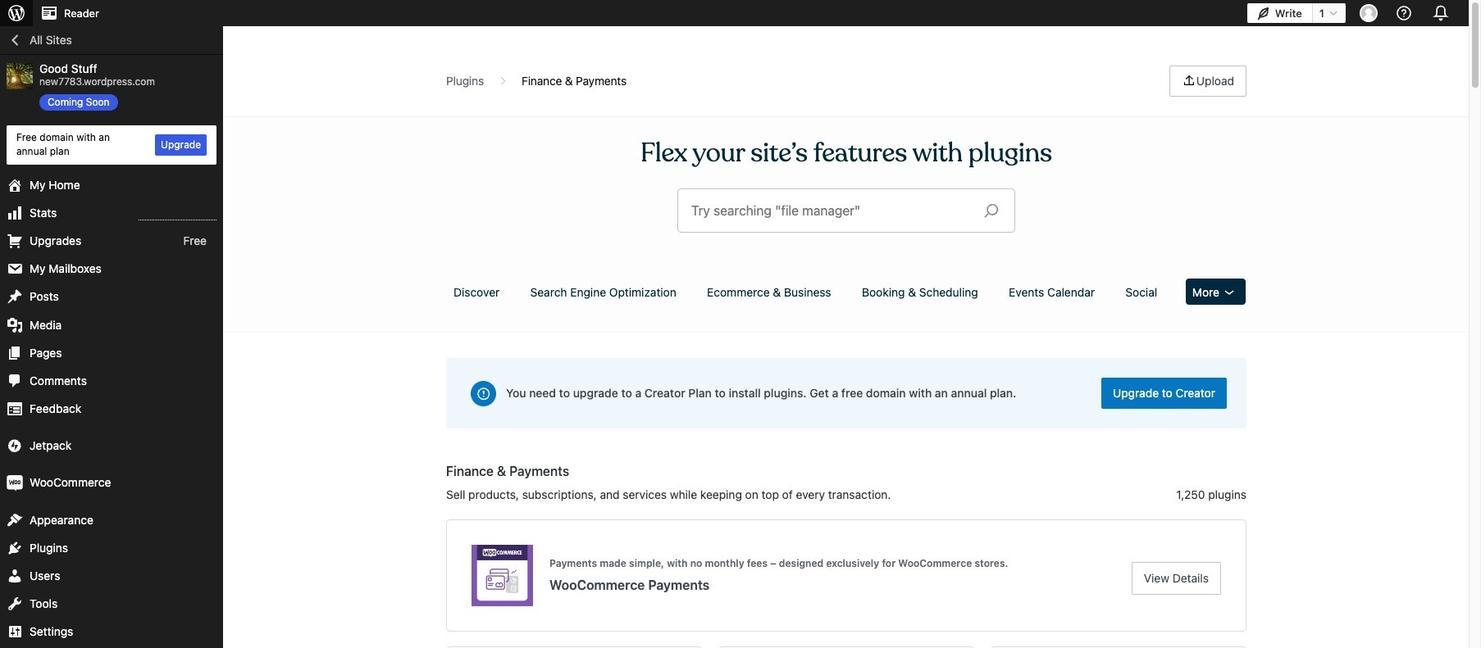 Task type: vqa. For each thing, say whether or not it's contained in the screenshot.
1st 50 GB from right
no



Task type: describe. For each thing, give the bounding box(es) containing it.
Search search field
[[691, 189, 971, 232]]

spotlight logo image
[[472, 545, 533, 607]]

help image
[[1394, 3, 1414, 23]]



Task type: locate. For each thing, give the bounding box(es) containing it.
highest hourly views 0 image
[[139, 210, 217, 221]]

manage your sites image
[[7, 3, 26, 23]]

my profile image
[[1360, 4, 1378, 22]]

main content
[[224, 46, 1469, 649]]

0 vertical spatial img image
[[7, 438, 23, 455]]

open search image
[[971, 199, 1012, 222]]

img image
[[7, 438, 23, 455], [7, 475, 23, 492]]

1 img image from the top
[[7, 438, 23, 455]]

1 vertical spatial img image
[[7, 475, 23, 492]]

manage your notifications image
[[1430, 2, 1453, 25]]

None search field
[[678, 189, 1015, 232]]

2 img image from the top
[[7, 475, 23, 492]]



